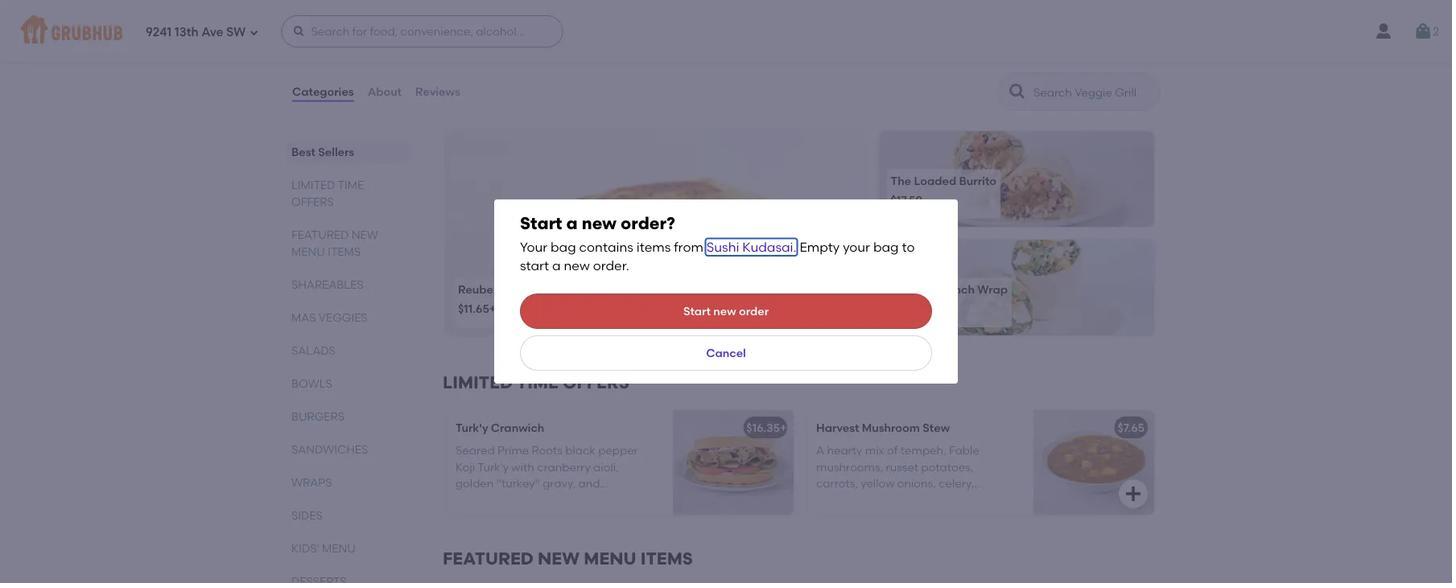 Task type: locate. For each thing, give the bounding box(es) containing it.
from
[[674, 239, 703, 255]]

0 vertical spatial offers
[[291, 195, 334, 209]]

mushroom
[[862, 421, 920, 435]]

0 horizontal spatial svg image
[[1124, 485, 1143, 504]]

1 horizontal spatial start
[[683, 305, 711, 318]]

categories
[[292, 85, 354, 98]]

tab
[[291, 573, 404, 584]]

0 horizontal spatial a
[[552, 258, 561, 273]]

new left order
[[714, 305, 736, 318]]

1 horizontal spatial new
[[538, 549, 580, 569]]

best sellers
[[443, 80, 540, 101], [291, 145, 354, 159]]

menu up shareables at the top left of the page
[[291, 245, 325, 258]]

on
[[622, 493, 636, 507]]

featured down grilled
[[443, 549, 534, 569]]

bag
[[551, 239, 576, 255], [873, 239, 899, 255]]

2 vertical spatial new
[[714, 305, 736, 318]]

limited time offers up cranwich
[[443, 373, 629, 393]]

limited down best sellers tab
[[291, 178, 335, 192]]

0 horizontal spatial featured
[[291, 228, 349, 242]]

0 horizontal spatial best sellers
[[291, 145, 354, 159]]

sellers for best
[[318, 145, 354, 159]]

+ down 'reuben'
[[489, 302, 496, 315]]

bag right your
[[551, 239, 576, 255]]

new
[[582, 213, 617, 234], [564, 258, 590, 273], [714, 305, 736, 318]]

wraps tab
[[291, 474, 404, 491]]

burrito
[[959, 174, 997, 188]]

1 horizontal spatial svg image
[[293, 25, 305, 38]]

black
[[565, 444, 596, 458]]

your
[[520, 239, 548, 255]]

mas
[[291, 311, 316, 324]]

bowls tab
[[291, 375, 404, 392]]

0 vertical spatial time
[[338, 178, 364, 192]]

to
[[902, 239, 915, 255]]

1 vertical spatial new
[[538, 549, 580, 569]]

bowls
[[291, 377, 332, 390]]

0 horizontal spatial time
[[338, 178, 364, 192]]

0 vertical spatial and
[[578, 477, 600, 490]]

svg image inside '2' button
[[1414, 22, 1433, 41]]

offers up black
[[563, 373, 629, 393]]

1 horizontal spatial best
[[443, 80, 480, 101]]

celery,
[[939, 477, 974, 490]]

featured down limited time offers "tab" in the left top of the page
[[291, 228, 349, 242]]

featured new menu items inside tab
[[291, 228, 378, 258]]

sellers inside tab
[[318, 145, 354, 159]]

best
[[443, 80, 480, 101], [291, 145, 316, 159]]

new down bread
[[538, 549, 580, 569]]

0 vertical spatial featured
[[291, 228, 349, 242]]

start up cancel
[[683, 305, 711, 318]]

cranberry up gravy,
[[537, 460, 591, 474]]

Search Veggie Grill search field
[[1032, 85, 1155, 100]]

0 horizontal spatial new
[[352, 228, 378, 242]]

best sellers for limited
[[443, 80, 540, 101]]

burgers tab
[[291, 408, 404, 425]]

1 vertical spatial svg image
[[1124, 485, 1143, 504]]

turk'y down seared
[[478, 460, 509, 474]]

0 vertical spatial best
[[443, 80, 480, 101]]

homemade
[[456, 493, 520, 507]]

cranberry
[[537, 460, 591, 474], [522, 493, 576, 507]]

best sellers inside tab
[[291, 145, 354, 159]]

featured new menu items up shareables at the top left of the page
[[291, 228, 378, 258]]

1 vertical spatial limited time offers
[[443, 373, 629, 393]]

+ left harvest
[[780, 421, 787, 435]]

limited
[[291, 178, 335, 192], [443, 373, 513, 393]]

thyme
[[897, 493, 932, 507]]

1 vertical spatial start
[[683, 305, 711, 318]]

sellers
[[484, 80, 540, 101], [318, 145, 354, 159]]

0 vertical spatial sellers
[[484, 80, 540, 101]]

turk'y inside 'seared prime roots black pepper koji turk'y with cranberry aioli, golden "turkey" gravy, and homemade cranberry stuffing on grilled sourdough bread'
[[478, 460, 509, 474]]

offers up featured new menu items tab
[[291, 195, 334, 209]]

cranberry down gravy,
[[522, 493, 576, 507]]

0 vertical spatial a
[[566, 213, 578, 234]]

new left order. on the top of the page
[[564, 258, 590, 273]]

and down yellow
[[873, 493, 895, 507]]

sellers up limited time offers "tab" in the left top of the page
[[318, 145, 354, 159]]

a
[[566, 213, 578, 234], [552, 258, 561, 273]]

aioli,
[[593, 460, 619, 474]]

best up limited time offers "tab" in the left top of the page
[[291, 145, 316, 159]]

1 vertical spatial and
[[873, 493, 895, 507]]

loaded
[[914, 174, 957, 188]]

kudasai
[[742, 239, 793, 255]]

hearty
[[827, 444, 863, 458]]

1 horizontal spatial limited time offers
[[443, 373, 629, 393]]

start
[[520, 213, 562, 234], [683, 305, 711, 318]]

bag left to
[[873, 239, 899, 255]]

9241
[[146, 25, 172, 40]]

menu inside featured new menu items
[[291, 245, 325, 258]]

limited up turk'y cranwich
[[443, 373, 513, 393]]

and
[[578, 477, 600, 490], [873, 493, 895, 507]]

wrap
[[978, 283, 1008, 296]]

1 horizontal spatial limited
[[443, 373, 513, 393]]

sw
[[226, 25, 246, 40]]

sellers for limited
[[484, 80, 540, 101]]

0 horizontal spatial offers
[[291, 195, 334, 209]]

start inside button
[[683, 305, 711, 318]]

order
[[739, 305, 769, 318]]

1 vertical spatial cranberry
[[522, 493, 576, 507]]

carrots,
[[816, 477, 858, 490]]

0 horizontal spatial and
[[578, 477, 600, 490]]

turk'y
[[456, 421, 488, 435], [478, 460, 509, 474]]

new up contains
[[582, 213, 617, 234]]

0 horizontal spatial +
[[489, 302, 496, 315]]

and up stuffing
[[578, 477, 600, 490]]

0 horizontal spatial bag
[[551, 239, 576, 255]]

0 vertical spatial svg image
[[1414, 22, 1433, 41]]

0 vertical spatial cranberry
[[537, 460, 591, 474]]

0 vertical spatial limited
[[291, 178, 335, 192]]

1 vertical spatial turk'y
[[478, 460, 509, 474]]

sandwiches
[[291, 443, 368, 456]]

featured new menu items down bread
[[443, 549, 693, 569]]

best sellers for best
[[291, 145, 354, 159]]

0 horizontal spatial featured new menu items
[[291, 228, 378, 258]]

2 bag from the left
[[873, 239, 899, 255]]

roots
[[532, 444, 563, 458]]

items inside featured new menu items
[[328, 245, 361, 258]]

0 vertical spatial new
[[352, 228, 378, 242]]

"turkey"
[[496, 477, 540, 490]]

start up your
[[520, 213, 562, 234]]

reuben
[[458, 283, 500, 296]]

time
[[338, 178, 364, 192], [517, 373, 559, 393]]

items
[[328, 245, 361, 258], [641, 549, 693, 569]]

1 horizontal spatial best sellers
[[443, 80, 540, 101]]

contains
[[579, 239, 633, 255]]

1 vertical spatial sellers
[[318, 145, 354, 159]]

0 vertical spatial best sellers
[[443, 80, 540, 101]]

0 vertical spatial start
[[520, 213, 562, 234]]

0 horizontal spatial items
[[328, 245, 361, 258]]

crunch
[[934, 283, 975, 296]]

1 vertical spatial best sellers
[[291, 145, 354, 159]]

svg image
[[293, 25, 305, 38], [249, 28, 259, 37]]

1 horizontal spatial featured
[[443, 549, 534, 569]]

0 horizontal spatial best
[[291, 145, 316, 159]]

time inside limited time offers
[[338, 178, 364, 192]]

menu down bread
[[584, 549, 636, 569]]

kids' menu tab
[[291, 540, 404, 557]]

1 horizontal spatial +
[[780, 421, 787, 435]]

harvest mushroom stew image
[[1034, 410, 1154, 515]]

offers
[[291, 195, 334, 209], [563, 373, 629, 393]]

0 horizontal spatial sellers
[[318, 145, 354, 159]]

cancel button
[[520, 336, 932, 371]]

featured
[[291, 228, 349, 242], [443, 549, 534, 569]]

1 vertical spatial best
[[291, 145, 316, 159]]

time down best sellers tab
[[338, 178, 364, 192]]

new inside button
[[714, 305, 736, 318]]

1 vertical spatial limited
[[443, 373, 513, 393]]

turk'y up seared
[[456, 421, 488, 435]]

1 horizontal spatial offers
[[563, 373, 629, 393]]

1 vertical spatial a
[[552, 258, 561, 273]]

featured new menu items
[[291, 228, 378, 258], [443, 549, 693, 569]]

sellers right reviews
[[484, 80, 540, 101]]

1 horizontal spatial items
[[641, 549, 693, 569]]

0 vertical spatial items
[[328, 245, 361, 258]]

best right about at the top left
[[443, 80, 480, 101]]

1 horizontal spatial svg image
[[1414, 22, 1433, 41]]

1 horizontal spatial and
[[873, 493, 895, 507]]

mas veggies
[[291, 311, 368, 324]]

order?
[[621, 213, 675, 234]]

order.
[[593, 258, 629, 273]]

salads
[[291, 344, 336, 357]]

limited time offers
[[291, 178, 364, 209], [443, 373, 629, 393]]

items
[[637, 239, 671, 255]]

turk'y cranwich image
[[673, 410, 794, 515]]

1 horizontal spatial bag
[[873, 239, 899, 255]]

1 horizontal spatial featured new menu items
[[443, 549, 693, 569]]

mas veggies tab
[[291, 309, 404, 326]]

0 horizontal spatial limited time offers
[[291, 178, 364, 209]]

1 horizontal spatial sellers
[[484, 80, 540, 101]]

new down limited time offers "tab" in the left top of the page
[[352, 228, 378, 242]]

the loaded burrito $17.50
[[891, 174, 997, 207]]

svg image
[[1414, 22, 1433, 41], [1124, 485, 1143, 504]]

1 horizontal spatial a
[[566, 213, 578, 234]]

start new order button
[[520, 294, 932, 329]]

+ inside reuben $11.65 +
[[489, 302, 496, 315]]

and inside 'seared prime roots black pepper koji turk'y with cranberry aioli, golden "turkey" gravy, and homemade cranberry stuffing on grilled sourdough bread'
[[578, 477, 600, 490]]

1 vertical spatial new
[[564, 258, 590, 273]]

limited inside limited time offers
[[291, 178, 335, 192]]

cranwich
[[491, 421, 544, 435]]

time up cranwich
[[517, 373, 559, 393]]

+
[[489, 302, 496, 315], [780, 421, 787, 435]]

limited time offers down best sellers tab
[[291, 178, 364, 209]]

0 vertical spatial limited time offers
[[291, 178, 364, 209]]

sushi
[[707, 239, 739, 255]]

menu right kids'
[[322, 542, 356, 555]]

2 button
[[1414, 17, 1439, 46]]

your bag contains items from sushi kudasai .
[[520, 239, 797, 255]]

reuben $11.65 +
[[458, 283, 500, 315]]

0 horizontal spatial limited
[[291, 178, 335, 192]]

1 vertical spatial +
[[780, 421, 787, 435]]

best inside tab
[[291, 145, 316, 159]]

0 vertical spatial +
[[489, 302, 496, 315]]

1 horizontal spatial time
[[517, 373, 559, 393]]

new
[[352, 228, 378, 242], [538, 549, 580, 569]]

veggies
[[319, 311, 368, 324]]

0 vertical spatial featured new menu items
[[291, 228, 378, 258]]

0 horizontal spatial start
[[520, 213, 562, 234]]



Task type: vqa. For each thing, say whether or not it's contained in the screenshot.
the black
yes



Task type: describe. For each thing, give the bounding box(es) containing it.
categories button
[[291, 63, 355, 121]]

cancel
[[706, 346, 746, 360]]

stew
[[923, 421, 950, 435]]

fable
[[949, 444, 980, 458]]

seared prime roots black pepper koji turk'y with cranberry aioli, golden "turkey" gravy, and homemade cranberry stuffing on grilled sourdough bread
[[456, 444, 638, 523]]

best sellers tab
[[291, 143, 404, 160]]

salads tab
[[291, 342, 404, 359]]

0 vertical spatial turk'y
[[456, 421, 488, 435]]

$14.00
[[891, 302, 925, 315]]

wraps
[[291, 476, 332, 489]]

2
[[1433, 24, 1439, 38]]

kids' menu
[[291, 542, 356, 555]]

sides
[[291, 509, 323, 522]]

bag inside the empty your bag to start a new order.
[[873, 239, 899, 255]]

about
[[368, 85, 402, 98]]

potatoes,
[[921, 460, 974, 474]]

seared
[[456, 444, 495, 458]]

caesar crunch wrap $14.00
[[891, 283, 1008, 315]]

koji
[[456, 460, 475, 474]]

about button
[[367, 63, 403, 121]]

onions,
[[897, 477, 936, 490]]

rosemary,
[[816, 493, 870, 507]]

$16.35 +
[[746, 421, 787, 435]]

limited time offers tab
[[291, 176, 404, 210]]

start a new order?
[[520, 213, 675, 234]]

start
[[520, 258, 549, 273]]

mushrooms,
[[816, 460, 883, 474]]

$16.35
[[746, 421, 780, 435]]

empty your bag to start a new order.
[[520, 239, 915, 273]]

new inside featured new menu items
[[352, 228, 378, 242]]

start for start a new order?
[[520, 213, 562, 234]]

the
[[891, 174, 911, 188]]

0 vertical spatial new
[[582, 213, 617, 234]]

1 vertical spatial time
[[517, 373, 559, 393]]

golden
[[456, 477, 494, 490]]

limited time offers inside "tab"
[[291, 178, 364, 209]]

yellow
[[861, 477, 895, 490]]

best for limited time offers
[[443, 80, 480, 101]]

.
[[793, 239, 797, 255]]

harvest mushroom stew
[[816, 421, 950, 435]]

bread
[[554, 509, 587, 523]]

pepper
[[598, 444, 638, 458]]

start new order
[[683, 305, 769, 318]]

with
[[511, 460, 534, 474]]

a hearty mix of tempeh, fable mushrooms, russet potatoes, carrots, yellow onions, celery, rosemary, and thyme
[[816, 444, 980, 507]]

a inside the empty your bag to start a new order.
[[552, 258, 561, 273]]

new inside the empty your bag to start a new order.
[[564, 258, 590, 273]]

$11.65
[[458, 302, 489, 315]]

search icon image
[[1008, 82, 1027, 101]]

and inside a hearty mix of tempeh, fable mushrooms, russet potatoes, carrots, yellow onions, celery, rosemary, and thyme
[[873, 493, 895, 507]]

featured inside featured new menu items
[[291, 228, 349, 242]]

featured new menu items tab
[[291, 226, 404, 260]]

sourdough
[[492, 509, 551, 523]]

of
[[887, 444, 898, 458]]

russet
[[886, 460, 919, 474]]

stuffing
[[579, 493, 619, 507]]

caesar
[[891, 283, 931, 296]]

reviews
[[415, 85, 460, 98]]

your
[[843, 239, 870, 255]]

empty
[[800, 239, 840, 255]]

burgers
[[291, 410, 345, 423]]

harvest
[[816, 421, 859, 435]]

a
[[816, 444, 824, 458]]

start for start new order
[[683, 305, 711, 318]]

1 vertical spatial featured new menu items
[[443, 549, 693, 569]]

prime
[[497, 444, 529, 458]]

best for best sellers
[[291, 145, 316, 159]]

gravy,
[[543, 477, 576, 490]]

tempeh,
[[901, 444, 946, 458]]

turk'y cranwich
[[456, 421, 544, 435]]

9241 13th ave sw
[[146, 25, 246, 40]]

mix
[[865, 444, 885, 458]]

main navigation navigation
[[0, 0, 1452, 63]]

shareables
[[291, 278, 363, 291]]

shareables tab
[[291, 276, 404, 293]]

ave
[[201, 25, 223, 40]]

$17.50
[[891, 193, 923, 207]]

sandwiches tab
[[291, 441, 404, 458]]

$7.65
[[1118, 421, 1145, 435]]

1 vertical spatial items
[[641, 549, 693, 569]]

0 horizontal spatial svg image
[[249, 28, 259, 37]]

13th
[[175, 25, 199, 40]]

grilled
[[456, 509, 489, 523]]

sides tab
[[291, 507, 404, 524]]

reviews button
[[415, 63, 461, 121]]

1 bag from the left
[[551, 239, 576, 255]]

1 vertical spatial featured
[[443, 549, 534, 569]]

1 vertical spatial offers
[[563, 373, 629, 393]]

offers inside limited time offers
[[291, 195, 334, 209]]

kids'
[[291, 542, 319, 555]]



